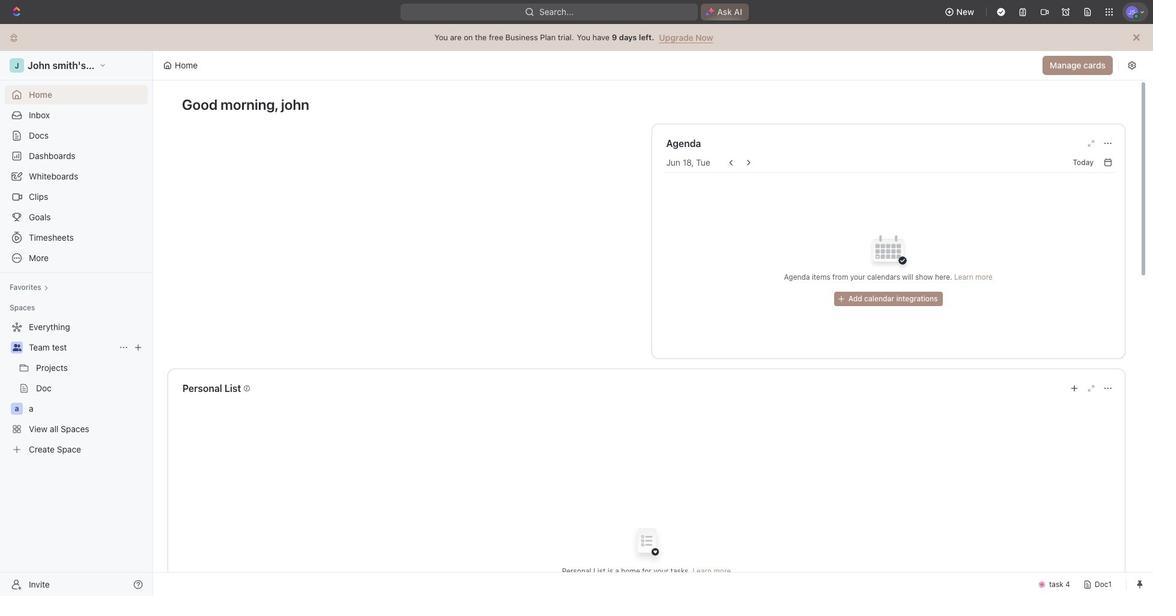 Task type: locate. For each thing, give the bounding box(es) containing it.
john smith's workspace, , element
[[10, 58, 24, 73]]

user group image
[[12, 344, 21, 352]]

tree
[[5, 318, 148, 460]]



Task type: describe. For each thing, give the bounding box(es) containing it.
tree inside sidebar navigation
[[5, 318, 148, 460]]

sidebar navigation
[[0, 51, 156, 597]]

a, , element
[[11, 403, 23, 415]]



Task type: vqa. For each thing, say whether or not it's contained in the screenshot.
business time image
no



